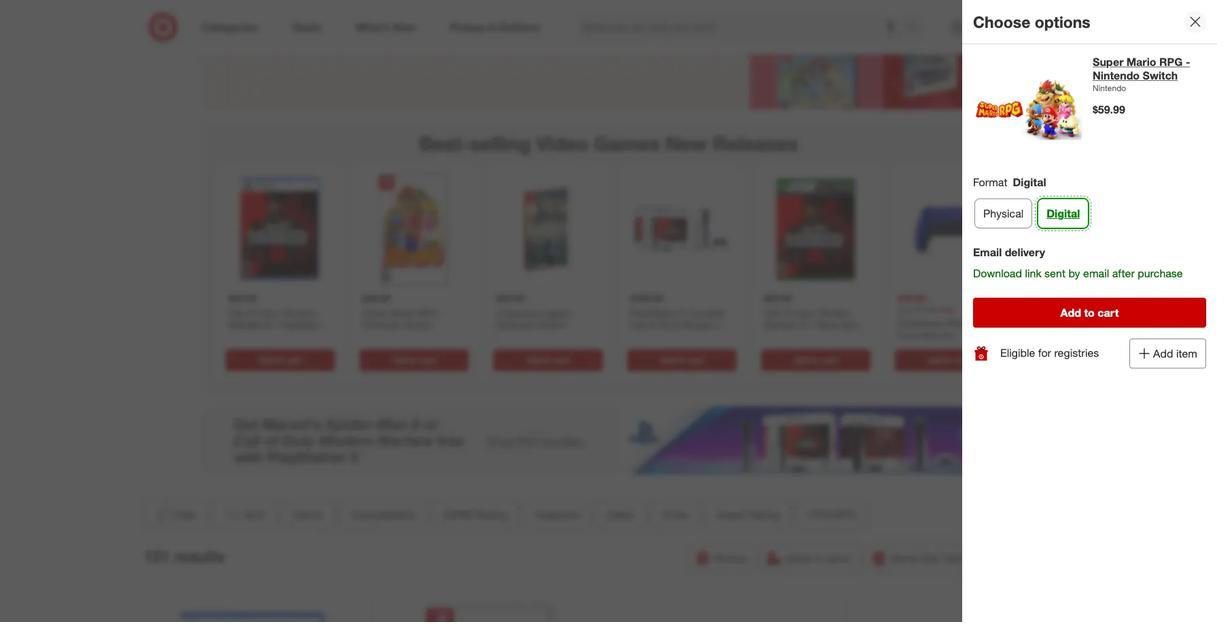 Task type: describe. For each thing, give the bounding box(es) containing it.
group inside choose options dialog
[[972, 175, 1207, 234]]

reg
[[898, 304, 910, 315]]

121 results
[[144, 547, 225, 566]]

sort
[[243, 508, 264, 521]]

link
[[1026, 266, 1042, 280]]

- inside $59.99 hogwarts legacy - nintendo switch
[[573, 307, 577, 319]]

add item
[[1154, 346, 1198, 360]]

$59.99 for $59.99 hogwarts legacy - nintendo switch
[[496, 292, 525, 304]]

email
[[974, 245, 1003, 259]]

featured
[[535, 508, 579, 521]]

featured button
[[524, 500, 590, 530]]

day
[[922, 551, 940, 565]]

esrb rating
[[444, 508, 507, 521]]

xbox
[[816, 319, 838, 331]]

add left item
[[1154, 346, 1174, 360]]

add for hogwarts legacy - nintendo switch
[[526, 355, 542, 365]]

- inside $59.99 super mario rpg - nintendo switch
[[440, 307, 444, 319]]

eligible
[[1001, 346, 1036, 360]]

controller
[[898, 329, 940, 341]]

add to cart button down email
[[974, 298, 1207, 327]]

add to cart for dualsense wireless controller for playstation 5 - cobalt blue
[[928, 355, 972, 365]]

of inside the $499.99 playstation 5 console call of duty modern warfare iii bundle (slim)
[[649, 319, 657, 331]]

of for call of duty: modern warfare iii - xbox series x/xbox one
[[783, 307, 791, 319]]

fpo/apo button
[[797, 500, 868, 530]]

genre
[[293, 508, 323, 521]]

price button
[[651, 500, 699, 530]]

guest rating button
[[705, 500, 792, 530]]

advertisement region
[[201, 406, 1017, 474]]

email delivery
[[974, 245, 1046, 259]]

video
[[536, 131, 589, 156]]

cart for call of duty: modern warfare iii - xbox series x/xbox one
[[822, 355, 838, 365]]

super mario rpg - nintendo switch image inside choose options dialog
[[974, 55, 1083, 164]]

sale
[[939, 304, 955, 315]]

super inside $59.99 super mario rpg - nintendo switch
[[362, 307, 388, 319]]

duty
[[660, 319, 679, 331]]

shop in store
[[786, 551, 851, 565]]

super mario rpg - nintendo switch link
[[1093, 55, 1207, 82]]

add for super mario rpg - nintendo switch
[[392, 355, 408, 365]]

$49.99 reg $74.99 sale dualsense wireless controller for playstation 5 - cobalt blue
[[898, 292, 991, 365]]

format digital
[[974, 175, 1047, 189]]

$49.99
[[898, 292, 926, 304]]

add down by at the top of the page
[[1061, 306, 1082, 319]]

iii for playstation
[[264, 319, 271, 331]]

$59.99 hogwarts legacy - nintendo switch
[[496, 292, 577, 331]]

esrb
[[444, 508, 472, 521]]

download link sent by email after purchase
[[974, 266, 1184, 280]]

add item button
[[1130, 338, 1207, 368]]

$69.99 for $69.99 call of duty: modern warfare iii - xbox series x/xbox one
[[764, 292, 792, 304]]

switch for hogwarts
[[538, 319, 567, 331]]

sort button
[[213, 500, 276, 530]]

choose options dialog
[[963, 0, 1218, 622]]

deals button
[[596, 500, 646, 530]]

playstation inside the $499.99 playstation 5 console call of duty modern warfare iii bundle (slim)
[[630, 307, 678, 319]]

rpg inside super mario rpg - nintendo switch nintendo
[[1160, 55, 1183, 69]]

shop
[[786, 551, 812, 565]]

modern for xbox
[[819, 307, 852, 319]]

121
[[144, 547, 170, 566]]

call for call of duty: modern warfare iii - xbox series x/xbox one
[[764, 307, 780, 319]]

cart for call of duty: modern warfare iii - playstation 5
[[286, 355, 302, 365]]

5 for call of duty: modern warfare iii - playstation 5
[[228, 331, 233, 342]]

add to cart button for super mario rpg - nintendo switch
[[359, 349, 469, 371]]

guest rating
[[716, 508, 780, 521]]

deals
[[607, 508, 634, 521]]

legacy
[[540, 307, 571, 319]]

call for call of duty: modern warfare iii - playstation 5
[[228, 307, 244, 319]]

email
[[1084, 266, 1110, 280]]

add for call of duty: modern warfare iii - playstation 5
[[258, 355, 274, 365]]

playstation for dualsense wireless controller for playstation 5 - cobalt blue
[[898, 341, 946, 353]]

$59.99 super mario rpg - nintendo switch
[[362, 292, 444, 331]]

to inside choose options dialog
[[1085, 306, 1095, 319]]

add to cart inside choose options dialog
[[1061, 306, 1120, 319]]

playstation for call of duty: modern warfare iii - playstation 5
[[280, 319, 328, 331]]

physical link
[[975, 198, 1033, 228]]

price
[[663, 508, 688, 521]]

5 for dualsense wireless controller for playstation 5 - cobalt blue
[[948, 341, 954, 353]]

series
[[841, 319, 868, 331]]

in
[[815, 551, 824, 565]]

esrb rating button
[[432, 500, 518, 530]]

filter
[[173, 508, 197, 521]]

delivery
[[1006, 245, 1046, 259]]

search
[[901, 21, 934, 35]]

pickup button
[[689, 543, 756, 573]]

add for call of duty: modern warfare iii - xbox series x/xbox one
[[794, 355, 810, 365]]

$499.99 playstation 5 console call of duty modern warfare iii bundle (slim)
[[630, 292, 732, 342]]

duty: for xbox
[[794, 307, 816, 319]]

wireless
[[947, 317, 982, 329]]

registries
[[1055, 346, 1100, 360]]

search button
[[901, 12, 934, 45]]

bundle
[[676, 331, 706, 342]]

to for super mario rpg - nintendo switch
[[410, 355, 418, 365]]

mario inside $59.99 super mario rpg - nintendo switch
[[390, 307, 415, 319]]

cobalt
[[963, 341, 991, 353]]

iii for xbox
[[800, 319, 807, 331]]

call of duty: modern warfare iii - playstation 5 image inside carousel region
[[223, 172, 338, 287]]

to for call of duty: modern warfare iii - xbox series x/xbox one
[[812, 355, 820, 365]]

add to cart button for dualsense wireless controller for playstation 5 - cobalt blue
[[895, 349, 1005, 371]]

rating for esrb rating
[[475, 508, 507, 521]]

call of duty: modern warfare iii - xbox series x/xbox one image
[[759, 172, 873, 287]]

add to cart button for call of duty: modern warfare iii - xbox series x/xbox one
[[761, 349, 871, 371]]

add to cart for super mario rpg - nintendo switch
[[392, 355, 436, 365]]

$499.99
[[630, 292, 664, 304]]

releases
[[713, 131, 799, 156]]

- inside $69.99 call of duty: modern warfare iii - xbox series x/xbox one
[[810, 319, 814, 331]]

best-
[[419, 131, 470, 156]]

download
[[974, 266, 1023, 280]]

new
[[666, 131, 708, 156]]

blue
[[898, 353, 917, 365]]



Task type: locate. For each thing, give the bounding box(es) containing it.
add down duty
[[660, 355, 676, 365]]

to for dualsense wireless controller for playstation 5 - cobalt blue
[[946, 355, 954, 365]]

0 horizontal spatial $59.99
[[362, 292, 391, 304]]

1 horizontal spatial iii
[[666, 331, 673, 342]]

hogwarts legacy - nintendo switch image
[[491, 172, 606, 287]]

cart
[[1098, 306, 1120, 319], [286, 355, 302, 365], [420, 355, 436, 365], [554, 355, 570, 365], [688, 355, 704, 365], [822, 355, 838, 365], [956, 355, 972, 365]]

same day delivery button
[[865, 543, 991, 573]]

eligible for registries
[[1001, 346, 1100, 360]]

add to cart for call of duty: modern warfare iii - playstation 5
[[258, 355, 302, 365]]

2 horizontal spatial of
[[783, 307, 791, 319]]

for
[[942, 329, 954, 341], [1039, 346, 1052, 360]]

1 vertical spatial digital
[[1047, 207, 1081, 220]]

add to cart button for playstation 5 console call of duty modern warfare iii bundle (slim)
[[627, 349, 737, 371]]

$69.99 inside $69.99 call of duty: modern warfare iii - playstation 5
[[228, 292, 257, 304]]

cart down legacy
[[554, 355, 570, 365]]

1 rating from the left
[[475, 508, 507, 521]]

same
[[891, 551, 919, 565]]

to down bundle
[[678, 355, 686, 365]]

to down $59.99 super mario rpg - nintendo switch
[[410, 355, 418, 365]]

duty: inside $69.99 call of duty: modern warfare iii - playstation 5
[[258, 307, 280, 319]]

0 vertical spatial mario
[[1127, 55, 1157, 69]]

cart down email
[[1098, 306, 1120, 319]]

to down $69.99 call of duty: modern warfare iii - playstation 5
[[276, 355, 284, 365]]

call of duty: modern warfare iii - playstation 5 image
[[223, 172, 338, 287], [149, 603, 358, 622], [149, 603, 358, 622]]

$59.99 for $59.99 super mario rpg - nintendo switch
[[362, 292, 391, 304]]

call inside $69.99 call of duty: modern warfare iii - xbox series x/xbox one
[[764, 307, 780, 319]]

delivery
[[943, 551, 983, 565]]

iii inside $69.99 call of duty: modern warfare iii - xbox series x/xbox one
[[800, 319, 807, 331]]

1 horizontal spatial mario
[[1127, 55, 1157, 69]]

shop in store button
[[761, 543, 860, 573]]

to for playstation 5 console call of duty modern warfare iii bundle (slim)
[[678, 355, 686, 365]]

cart down bundle
[[688, 355, 704, 365]]

store
[[827, 551, 851, 565]]

add to cart button down one
[[761, 349, 871, 371]]

0 horizontal spatial of
[[247, 307, 255, 319]]

add
[[1061, 306, 1082, 319], [1154, 346, 1174, 360], [258, 355, 274, 365], [392, 355, 408, 365], [526, 355, 542, 365], [660, 355, 676, 365], [794, 355, 810, 365], [928, 355, 944, 365]]

2 $69.99 from the left
[[764, 292, 792, 304]]

$59.99 inside choose options dialog
[[1093, 103, 1126, 116]]

iii inside the $499.99 playstation 5 console call of duty modern warfare iii bundle (slim)
[[666, 331, 673, 342]]

0 horizontal spatial warfare
[[228, 319, 261, 331]]

playstation
[[630, 307, 678, 319], [280, 319, 328, 331], [898, 341, 946, 353]]

0 vertical spatial super
[[1093, 55, 1124, 69]]

1 vertical spatial playstation
[[280, 319, 328, 331]]

add for playstation 5 console call of duty modern warfare iii bundle (slim)
[[660, 355, 676, 365]]

0 horizontal spatial mario
[[390, 307, 415, 319]]

add to cart down $69.99 call of duty: modern warfare iii - playstation 5
[[258, 355, 302, 365]]

games
[[594, 131, 660, 156]]

modern inside $69.99 call of duty: modern warfare iii - playstation 5
[[283, 307, 316, 319]]

iii inside $69.99 call of duty: modern warfare iii - playstation 5
[[264, 319, 271, 331]]

call inside $69.99 call of duty: modern warfare iii - playstation 5
[[228, 307, 244, 319]]

digital right the format at the top right of page
[[1014, 175, 1047, 189]]

modern inside $69.99 call of duty: modern warfare iii - xbox series x/xbox one
[[819, 307, 852, 319]]

1 horizontal spatial for
[[1039, 346, 1052, 360]]

switch
[[1143, 69, 1179, 82], [404, 319, 433, 331], [538, 319, 567, 331]]

0 horizontal spatial duty:
[[258, 307, 280, 319]]

add to cart button down bundle
[[627, 349, 737, 371]]

modern
[[283, 307, 316, 319], [819, 307, 852, 319], [682, 319, 715, 331]]

$69.99 call of duty: modern warfare iii - playstation 5
[[228, 292, 328, 342]]

duty: inside $69.99 call of duty: modern warfare iii - xbox series x/xbox one
[[794, 307, 816, 319]]

switch for mario
[[1143, 69, 1179, 82]]

digital
[[1014, 175, 1047, 189], [1047, 207, 1081, 220]]

add to cart for hogwarts legacy - nintendo switch
[[526, 355, 570, 365]]

1 horizontal spatial digital
[[1047, 207, 1081, 220]]

0 horizontal spatial playstation
[[280, 319, 328, 331]]

add to cart down email
[[1061, 306, 1120, 319]]

add to cart button for call of duty: modern warfare iii - playstation 5
[[225, 349, 335, 371]]

1 horizontal spatial duty:
[[794, 307, 816, 319]]

switch inside super mario rpg - nintendo switch nintendo
[[1143, 69, 1179, 82]]

compatibility
[[351, 508, 415, 521]]

1 horizontal spatial warfare
[[630, 331, 663, 342]]

cart down $59.99 super mario rpg - nintendo switch
[[420, 355, 436, 365]]

choose
[[974, 12, 1031, 31]]

to
[[1085, 306, 1095, 319], [276, 355, 284, 365], [410, 355, 418, 365], [544, 355, 552, 365], [678, 355, 686, 365], [812, 355, 820, 365], [946, 355, 954, 365]]

cart down $69.99 call of duty: modern warfare iii - playstation 5
[[286, 355, 302, 365]]

digital link
[[1039, 198, 1090, 228]]

filter button
[[144, 500, 207, 530]]

$69.99 call of duty: modern warfare iii - xbox series x/xbox one
[[764, 292, 868, 342]]

0 horizontal spatial iii
[[264, 319, 271, 331]]

rating right guest
[[749, 508, 780, 521]]

guest
[[716, 508, 746, 521]]

$59.99 for $59.99
[[1093, 103, 1126, 116]]

pickup
[[714, 551, 747, 565]]

warfare inside $69.99 call of duty: modern warfare iii - playstation 5
[[228, 319, 261, 331]]

2 horizontal spatial modern
[[819, 307, 852, 319]]

2 vertical spatial playstation
[[898, 341, 946, 353]]

warfare for call of duty: modern warfare iii - playstation 5
[[228, 319, 261, 331]]

purchase
[[1138, 266, 1184, 280]]

2 horizontal spatial playstation
[[898, 341, 946, 353]]

choose options
[[974, 12, 1091, 31]]

warfare inside the $499.99 playstation 5 console call of duty modern warfare iii bundle (slim)
[[630, 331, 663, 342]]

$59.99 inside $59.99 hogwarts legacy - nintendo switch
[[496, 292, 525, 304]]

for down wireless
[[942, 329, 954, 341]]

add to cart button down wireless
[[895, 349, 1005, 371]]

console
[[688, 307, 724, 319]]

playstation inside "$49.99 reg $74.99 sale dualsense wireless controller for playstation 5 - cobalt blue"
[[898, 341, 946, 353]]

1 $69.99 from the left
[[228, 292, 257, 304]]

$69.99 for $69.99 call of duty: modern warfare iii - playstation 5
[[228, 292, 257, 304]]

for right eligible
[[1039, 346, 1052, 360]]

playstation 5 console call of duty modern warfare iii bundle (slim) image
[[625, 172, 739, 287], [859, 603, 1069, 622], [859, 603, 1069, 622]]

(slim)
[[709, 331, 732, 342]]

for inside choose options dialog
[[1039, 346, 1052, 360]]

add to cart for call of duty: modern warfare iii - xbox series x/xbox one
[[794, 355, 838, 365]]

add to cart button down $69.99 call of duty: modern warfare iii - playstation 5
[[225, 349, 335, 371]]

add to cart down cobalt
[[928, 355, 972, 365]]

results
[[174, 547, 225, 566]]

warfare
[[228, 319, 261, 331], [764, 319, 797, 331], [630, 331, 663, 342]]

add down $69.99 call of duty: modern warfare iii - playstation 5
[[258, 355, 274, 365]]

2 horizontal spatial 5
[[948, 341, 954, 353]]

add to cart button down legacy
[[493, 349, 603, 371]]

duty: for playstation
[[258, 307, 280, 319]]

selling
[[470, 131, 531, 156]]

cart for super mario rpg - nintendo switch
[[420, 355, 436, 365]]

rating for guest rating
[[749, 508, 780, 521]]

cart for hogwarts legacy - nintendo switch
[[554, 355, 570, 365]]

group
[[972, 175, 1207, 234]]

0 vertical spatial rpg
[[1160, 55, 1183, 69]]

add to cart button down $59.99 super mario rpg - nintendo switch
[[359, 349, 469, 371]]

5 inside $69.99 call of duty: modern warfare iii - playstation 5
[[228, 331, 233, 342]]

modern inside the $499.99 playstation 5 console call of duty modern warfare iii bundle (slim)
[[682, 319, 715, 331]]

warfare inside $69.99 call of duty: modern warfare iii - xbox series x/xbox one
[[764, 319, 797, 331]]

of inside $69.99 call of duty: modern warfare iii - playstation 5
[[247, 307, 255, 319]]

1 horizontal spatial super
[[1093, 55, 1124, 69]]

rating right esrb
[[475, 508, 507, 521]]

1 horizontal spatial rating
[[749, 508, 780, 521]]

0 horizontal spatial $69.99
[[228, 292, 257, 304]]

nintendo inside $59.99 super mario rpg - nintendo switch
[[362, 319, 401, 331]]

options
[[1035, 12, 1091, 31]]

0 vertical spatial for
[[942, 329, 954, 341]]

x/xbox
[[764, 331, 795, 342]]

add down one
[[794, 355, 810, 365]]

-
[[1186, 55, 1191, 69], [440, 307, 444, 319], [573, 307, 577, 319], [274, 319, 278, 331], [810, 319, 814, 331], [956, 341, 960, 353]]

2 duty: from the left
[[794, 307, 816, 319]]

cart down cobalt
[[956, 355, 972, 365]]

compatibility button
[[340, 500, 427, 530]]

modern for playstation
[[283, 307, 316, 319]]

one
[[797, 331, 815, 342]]

add to cart down one
[[794, 355, 838, 365]]

$59.99 inside $59.99 super mario rpg - nintendo switch
[[362, 292, 391, 304]]

best-selling video games new releases
[[419, 131, 799, 156]]

1 horizontal spatial modern
[[682, 319, 715, 331]]

0 horizontal spatial rating
[[475, 508, 507, 521]]

add to cart down bundle
[[660, 355, 704, 365]]

0 horizontal spatial rpg
[[417, 307, 437, 319]]

format
[[974, 175, 1008, 189]]

warfare for call of duty: modern warfare iii - xbox series x/xbox one
[[764, 319, 797, 331]]

- inside super mario rpg - nintendo switch nintendo
[[1186, 55, 1191, 69]]

- inside $69.99 call of duty: modern warfare iii - playstation 5
[[274, 319, 278, 331]]

cart down xbox
[[822, 355, 838, 365]]

switch inside $59.99 hogwarts legacy - nintendo switch
[[538, 319, 567, 331]]

1 vertical spatial for
[[1039, 346, 1052, 360]]

1 horizontal spatial playstation
[[630, 307, 678, 319]]

$69.99 inside $69.99 call of duty: modern warfare iii - xbox series x/xbox one
[[764, 292, 792, 304]]

- inside "$49.99 reg $74.99 sale dualsense wireless controller for playstation 5 - cobalt blue"
[[956, 341, 960, 353]]

cart for playstation 5 console call of duty modern warfare iii bundle (slim)
[[688, 355, 704, 365]]

super
[[1093, 55, 1124, 69], [362, 307, 388, 319]]

cart for dualsense wireless controller for playstation 5 - cobalt blue
[[956, 355, 972, 365]]

1 horizontal spatial of
[[649, 319, 657, 331]]

for inside "$49.99 reg $74.99 sale dualsense wireless controller for playstation 5 - cobalt blue"
[[942, 329, 954, 341]]

to down one
[[812, 355, 820, 365]]

0 vertical spatial digital
[[1014, 175, 1047, 189]]

of inside $69.99 call of duty: modern warfare iii - xbox series x/xbox one
[[783, 307, 791, 319]]

switch inside $59.99 super mario rpg - nintendo switch
[[404, 319, 433, 331]]

0 horizontal spatial call
[[228, 307, 244, 319]]

of
[[247, 307, 255, 319], [783, 307, 791, 319], [649, 319, 657, 331]]

1 vertical spatial mario
[[390, 307, 415, 319]]

same day delivery
[[891, 551, 983, 565]]

0 vertical spatial playstation
[[630, 307, 678, 319]]

add to cart for playstation 5 console call of duty modern warfare iii bundle (slim)
[[660, 355, 704, 365]]

1 horizontal spatial $69.99
[[764, 292, 792, 304]]

0 horizontal spatial 5
[[228, 331, 233, 342]]

2 horizontal spatial call
[[764, 307, 780, 319]]

0 horizontal spatial for
[[942, 329, 954, 341]]

dualsense
[[898, 317, 944, 329]]

1 horizontal spatial rpg
[[1160, 55, 1183, 69]]

to down wireless
[[946, 355, 954, 365]]

of for call of duty: modern warfare iii - playstation 5
[[247, 307, 255, 319]]

add down $59.99 super mario rpg - nintendo switch
[[392, 355, 408, 365]]

5 inside "$49.99 reg $74.99 sale dualsense wireless controller for playstation 5 - cobalt blue"
[[948, 341, 954, 353]]

add to cart down legacy
[[526, 355, 570, 365]]

0 horizontal spatial digital
[[1014, 175, 1047, 189]]

add to cart button for hogwarts legacy - nintendo switch
[[493, 349, 603, 371]]

dualsense wireless controller for playstation 5 - cobalt blue image
[[892, 172, 1007, 287]]

1 duty: from the left
[[258, 307, 280, 319]]

0 horizontal spatial switch
[[404, 319, 433, 331]]

call
[[228, 307, 244, 319], [764, 307, 780, 319], [630, 319, 646, 331]]

2 horizontal spatial warfare
[[764, 319, 797, 331]]

physical
[[984, 207, 1024, 220]]

$59.99
[[1093, 103, 1126, 116], [362, 292, 391, 304], [496, 292, 525, 304]]

5
[[681, 307, 686, 319], [228, 331, 233, 342], [948, 341, 954, 353]]

call inside the $499.99 playstation 5 console call of duty modern warfare iii bundle (slim)
[[630, 319, 646, 331]]

super mario rpg - nintendo switch nintendo
[[1093, 55, 1191, 93]]

after
[[1113, 266, 1135, 280]]

super mario rpg - nintendo switch image
[[974, 55, 1083, 164], [357, 172, 472, 287], [386, 603, 595, 622], [386, 603, 595, 622]]

rpg inside $59.99 super mario rpg - nintendo switch
[[417, 307, 437, 319]]

add for dualsense wireless controller for playstation 5 - cobalt blue
[[928, 355, 944, 365]]

nintendo inside $59.99 hogwarts legacy - nintendo switch
[[496, 319, 535, 331]]

by
[[1069, 266, 1081, 280]]

genre button
[[281, 500, 334, 530]]

cart inside choose options dialog
[[1098, 306, 1120, 319]]

hogwarts
[[496, 307, 537, 319]]

add down $59.99 hogwarts legacy - nintendo switch on the left of page
[[526, 355, 542, 365]]

digital right physical "link"
[[1047, 207, 1081, 220]]

1 horizontal spatial 5
[[681, 307, 686, 319]]

1 horizontal spatial call
[[630, 319, 646, 331]]

0 horizontal spatial super
[[362, 307, 388, 319]]

1 vertical spatial rpg
[[417, 307, 437, 319]]

$74.99
[[912, 304, 937, 315]]

add to cart down $59.99 super mario rpg - nintendo switch
[[392, 355, 436, 365]]

playstation inside $69.99 call of duty: modern warfare iii - playstation 5
[[280, 319, 328, 331]]

1 vertical spatial super
[[362, 307, 388, 319]]

to for hogwarts legacy - nintendo switch
[[544, 355, 552, 365]]

fpo/apo
[[809, 508, 856, 521]]

2 horizontal spatial $59.99
[[1093, 103, 1126, 116]]

add to cart
[[1061, 306, 1120, 319], [258, 355, 302, 365], [392, 355, 436, 365], [526, 355, 570, 365], [660, 355, 704, 365], [794, 355, 838, 365], [928, 355, 972, 365]]

2 horizontal spatial iii
[[800, 319, 807, 331]]

2 rating from the left
[[749, 508, 780, 521]]

group containing format
[[972, 175, 1207, 234]]

5 inside the $499.99 playstation 5 console call of duty modern warfare iii bundle (slim)
[[681, 307, 686, 319]]

2 horizontal spatial switch
[[1143, 69, 1179, 82]]

to down email
[[1085, 306, 1095, 319]]

0 horizontal spatial modern
[[283, 307, 316, 319]]

mario inside super mario rpg - nintendo switch nintendo
[[1127, 55, 1157, 69]]

sent
[[1045, 266, 1066, 280]]

to down legacy
[[544, 355, 552, 365]]

carousel region
[[201, 120, 1017, 395]]

to for call of duty: modern warfare iii - playstation 5
[[276, 355, 284, 365]]

item
[[1177, 346, 1198, 360]]

1 horizontal spatial switch
[[538, 319, 567, 331]]

What can we help you find? suggestions appear below search field
[[574, 12, 911, 42]]

1 horizontal spatial $59.99
[[496, 292, 525, 304]]

iii
[[264, 319, 271, 331], [800, 319, 807, 331], [666, 331, 673, 342]]

add right blue
[[928, 355, 944, 365]]

super inside super mario rpg - nintendo switch nintendo
[[1093, 55, 1124, 69]]



Task type: vqa. For each thing, say whether or not it's contained in the screenshot.
DualSense Wireless Controller for PlayStation 5 - Cobalt Blue image
yes



